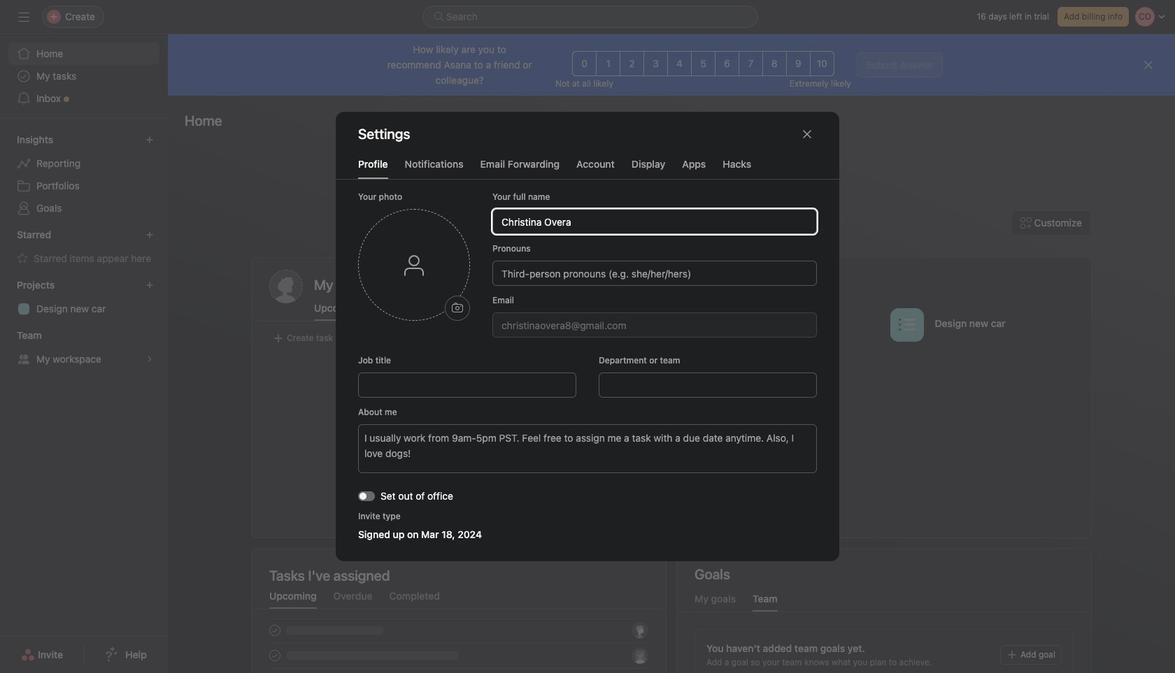 Task type: describe. For each thing, give the bounding box(es) containing it.
I usually work from 9am-5pm PST. Feel free to assign me a task with a due date anytime. Also, I love dogs! text field
[[358, 425, 817, 474]]

settings tab list
[[336, 157, 840, 180]]

dismiss image
[[1143, 59, 1154, 71]]

upload new photo image
[[452, 303, 463, 314]]

list image
[[899, 317, 916, 333]]

starred element
[[0, 222, 168, 273]]

close this dialog image
[[802, 129, 813, 140]]

Third-person pronouns (e.g. she/her/hers) text field
[[493, 261, 817, 286]]



Task type: locate. For each thing, give the bounding box(es) containing it.
projects element
[[0, 273, 168, 323]]

global element
[[0, 34, 168, 118]]

dialog
[[336, 112, 840, 562]]

list box
[[423, 6, 758, 28]]

hide sidebar image
[[18, 11, 29, 22]]

add profile photo image
[[269, 270, 303, 304]]

None text field
[[493, 209, 817, 234], [493, 313, 817, 338], [358, 373, 577, 398], [493, 209, 817, 234], [493, 313, 817, 338], [358, 373, 577, 398]]

None radio
[[644, 51, 668, 76], [691, 51, 716, 76], [715, 51, 739, 76], [739, 51, 763, 76], [763, 51, 787, 76], [644, 51, 668, 76], [691, 51, 716, 76], [715, 51, 739, 76], [739, 51, 763, 76], [763, 51, 787, 76]]

option group
[[572, 51, 835, 76]]

None text field
[[599, 373, 817, 398]]

None radio
[[572, 51, 597, 76], [596, 51, 621, 76], [620, 51, 644, 76], [668, 51, 692, 76], [786, 51, 811, 76], [810, 51, 835, 76], [572, 51, 597, 76], [596, 51, 621, 76], [620, 51, 644, 76], [668, 51, 692, 76], [786, 51, 811, 76], [810, 51, 835, 76]]

insights element
[[0, 127, 168, 222]]

switch
[[358, 492, 375, 501]]

teams element
[[0, 323, 168, 374]]



Task type: vqa. For each thing, say whether or not it's contained in the screenshot.
text field
yes



